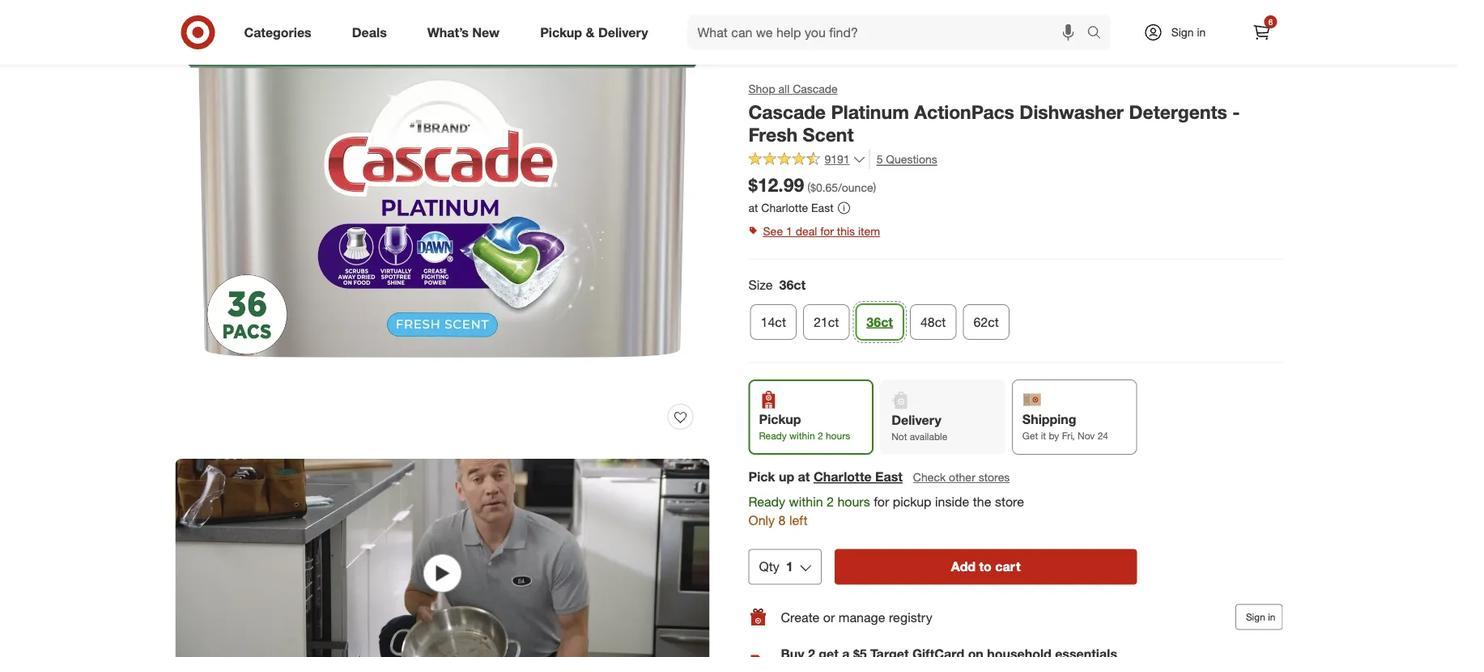 Task type: locate. For each thing, give the bounding box(es) containing it.
36ct right size
[[779, 277, 806, 293]]

detergents
[[1129, 100, 1227, 123]]

1 horizontal spatial charlotte
[[814, 469, 872, 485]]

0 horizontal spatial at
[[749, 201, 758, 215]]

what's new link
[[414, 15, 520, 50]]

21ct
[[814, 314, 839, 330]]

0 vertical spatial east
[[811, 201, 834, 215]]

21ct link
[[803, 304, 850, 340]]

group
[[747, 276, 1283, 346]]

cascade right all
[[793, 82, 838, 96]]

48ct
[[921, 314, 946, 330]]

sign in
[[1171, 25, 1206, 39], [1246, 611, 1276, 624]]

east down $0.65
[[811, 201, 834, 215]]

0 vertical spatial ready
[[759, 430, 787, 442]]

pickup up up
[[759, 411, 801, 427]]

within inside pickup ready within 2 hours
[[789, 430, 815, 442]]

sign inside 'sign in' link
[[1171, 25, 1194, 39]]

0 vertical spatial within
[[789, 430, 815, 442]]

hours up pick up at charlotte east
[[826, 430, 850, 442]]

for left pickup
[[874, 494, 889, 510]]

1 vertical spatial hours
[[837, 494, 870, 510]]

$0.65
[[810, 180, 838, 195]]

1 horizontal spatial in
[[1268, 611, 1276, 624]]

6 link
[[1244, 15, 1280, 50]]

1 vertical spatial for
[[874, 494, 889, 510]]

categories link
[[230, 15, 332, 50]]

8
[[779, 513, 786, 529]]

charlotte up 'ready within 2 hours for pickup inside the store only 8 left' on the bottom right of the page
[[814, 469, 872, 485]]

1
[[786, 224, 792, 238], [786, 559, 793, 575]]

create
[[781, 610, 820, 625]]

size 36ct
[[749, 277, 806, 293]]

$12.99
[[749, 174, 804, 196]]

1 horizontal spatial at
[[798, 469, 810, 485]]

0 horizontal spatial delivery
[[598, 24, 648, 40]]

group containing size
[[747, 276, 1283, 346]]

0 vertical spatial charlotte
[[761, 201, 808, 215]]

delivery inside delivery not available
[[892, 412, 941, 428]]

hours down charlotte east button
[[837, 494, 870, 510]]

up
[[779, 469, 794, 485]]

0 vertical spatial 36ct
[[779, 277, 806, 293]]

ready within 2 hours for pickup inside the store only 8 left
[[749, 494, 1024, 529]]

5 questions
[[877, 152, 937, 166]]

see 1 deal for this item
[[763, 224, 880, 238]]

what's new
[[427, 24, 500, 40]]

within inside 'ready within 2 hours for pickup inside the store only 8 left'
[[789, 494, 823, 510]]

1 vertical spatial sign in
[[1246, 611, 1276, 624]]

actionpacs
[[914, 100, 1014, 123]]

1 vertical spatial pickup
[[759, 411, 801, 427]]

2
[[818, 430, 823, 442], [827, 494, 834, 510]]

1 right qty
[[786, 559, 793, 575]]

0 horizontal spatial 2
[[818, 430, 823, 442]]

charlotte down $12.99
[[761, 201, 808, 215]]

fri,
[[1062, 430, 1075, 442]]

shipping get it by fri, nov 24
[[1022, 411, 1108, 442]]

for left this
[[820, 224, 834, 238]]

cascade platinum actionpacs dishwasher detergents - fresh scent, 1 of 22 image
[[175, 0, 710, 446]]

0 vertical spatial delivery
[[598, 24, 648, 40]]

questions
[[886, 152, 937, 166]]

1 horizontal spatial delivery
[[892, 412, 941, 428]]

2 down pick up at charlotte east
[[827, 494, 834, 510]]

pickup inside pickup ready within 2 hours
[[759, 411, 801, 427]]

1 horizontal spatial 2
[[827, 494, 834, 510]]

0 vertical spatial for
[[820, 224, 834, 238]]

1 horizontal spatial sign in
[[1246, 611, 1276, 624]]

5
[[877, 152, 883, 166]]

1 vertical spatial at
[[798, 469, 810, 485]]

add
[[951, 559, 976, 575]]

0 horizontal spatial for
[[820, 224, 834, 238]]

in
[[1197, 25, 1206, 39], [1268, 611, 1276, 624]]

for
[[820, 224, 834, 238], [874, 494, 889, 510]]

see 1 deal for this item link
[[749, 220, 1283, 243]]

deal
[[796, 224, 817, 238]]

1 vertical spatial east
[[875, 469, 903, 485]]

0 vertical spatial 2
[[818, 430, 823, 442]]

at
[[749, 201, 758, 215], [798, 469, 810, 485]]

pickup left "&"
[[540, 24, 582, 40]]

add to cart button
[[835, 550, 1137, 585]]

1 horizontal spatial pickup
[[759, 411, 801, 427]]

sign inside sign in button
[[1246, 611, 1265, 624]]

at down $12.99
[[749, 201, 758, 215]]

1 horizontal spatial for
[[874, 494, 889, 510]]

1 vertical spatial ready
[[749, 494, 785, 510]]

1 horizontal spatial sign
[[1246, 611, 1265, 624]]

shop
[[749, 82, 775, 96]]

0 vertical spatial hours
[[826, 430, 850, 442]]

scent
[[803, 124, 854, 146]]

14ct
[[761, 314, 786, 330]]

cascade
[[793, 82, 838, 96], [749, 100, 826, 123]]

0 horizontal spatial sign in
[[1171, 25, 1206, 39]]

in inside sign in button
[[1268, 611, 1276, 624]]

2 1 from the top
[[786, 559, 793, 575]]

1 for qty
[[786, 559, 793, 575]]

at charlotte east
[[749, 201, 834, 215]]

hours inside 'ready within 2 hours for pickup inside the store only 8 left'
[[837, 494, 870, 510]]

pick up at charlotte east
[[749, 469, 903, 485]]

2 up pick up at charlotte east
[[818, 430, 823, 442]]

available
[[910, 431, 948, 443]]

1 vertical spatial within
[[789, 494, 823, 510]]

in inside 'sign in' link
[[1197, 25, 1206, 39]]

within
[[789, 430, 815, 442], [789, 494, 823, 510]]

within up up
[[789, 430, 815, 442]]

sign in button
[[1235, 605, 1283, 631]]

1 vertical spatial sign
[[1246, 611, 1265, 624]]

qty 1
[[759, 559, 793, 575]]

what's
[[427, 24, 469, 40]]

by
[[1049, 430, 1059, 442]]

within up 'left'
[[789, 494, 823, 510]]

1 1 from the top
[[786, 224, 792, 238]]

sign
[[1171, 25, 1194, 39], [1246, 611, 1265, 624]]

deals
[[352, 24, 387, 40]]

1 vertical spatial 2
[[827, 494, 834, 510]]

pickup for &
[[540, 24, 582, 40]]

0 vertical spatial 1
[[786, 224, 792, 238]]

9191
[[825, 152, 850, 166]]

1 vertical spatial delivery
[[892, 412, 941, 428]]

east
[[811, 201, 834, 215], [875, 469, 903, 485]]

1 vertical spatial in
[[1268, 611, 1276, 624]]

0 vertical spatial cascade
[[793, 82, 838, 96]]

(
[[807, 180, 810, 195]]

2 inside 'ready within 2 hours for pickup inside the store only 8 left'
[[827, 494, 834, 510]]

ready up pick
[[759, 430, 787, 442]]

0 vertical spatial sign
[[1171, 25, 1194, 39]]

east up pickup
[[875, 469, 903, 485]]

1 vertical spatial 1
[[786, 559, 793, 575]]

ready
[[759, 430, 787, 442], [749, 494, 785, 510]]

cascade platinum actionpacs dishwasher detergents - fresh scent, 2 of 22, play video image
[[175, 459, 710, 657]]

ready up 'only'
[[749, 494, 785, 510]]

0 horizontal spatial in
[[1197, 25, 1206, 39]]

hours
[[826, 430, 850, 442], [837, 494, 870, 510]]

1 right see
[[786, 224, 792, 238]]

0 vertical spatial in
[[1197, 25, 1206, 39]]

hours inside pickup ready within 2 hours
[[826, 430, 850, 442]]

0 horizontal spatial east
[[811, 201, 834, 215]]

0 horizontal spatial sign
[[1171, 25, 1194, 39]]

delivery right "&"
[[598, 24, 648, 40]]

cascade down all
[[749, 100, 826, 123]]

0 horizontal spatial pickup
[[540, 24, 582, 40]]

62ct
[[974, 314, 999, 330]]

pickup & delivery link
[[526, 15, 668, 50]]

0 vertical spatial pickup
[[540, 24, 582, 40]]

1 vertical spatial 36ct
[[867, 314, 893, 330]]

36ct left 48ct
[[867, 314, 893, 330]]

check
[[913, 470, 946, 485]]

0 horizontal spatial charlotte
[[761, 201, 808, 215]]

at right up
[[798, 469, 810, 485]]

delivery up available
[[892, 412, 941, 428]]

1 vertical spatial charlotte
[[814, 469, 872, 485]]

&
[[586, 24, 595, 40]]



Task type: vqa. For each thing, say whether or not it's contained in the screenshot.


Task type: describe. For each thing, give the bounding box(es) containing it.
this
[[837, 224, 855, 238]]

1 vertical spatial cascade
[[749, 100, 826, 123]]

qty
[[759, 559, 780, 575]]

What can we help you find? suggestions appear below search field
[[688, 15, 1091, 50]]

only
[[749, 513, 775, 529]]

other
[[949, 470, 976, 485]]

2 inside pickup ready within 2 hours
[[818, 430, 823, 442]]

search button
[[1080, 15, 1119, 53]]

pickup
[[893, 494, 932, 510]]

left
[[789, 513, 808, 529]]

1 for see
[[786, 224, 792, 238]]

new
[[472, 24, 500, 40]]

to
[[979, 559, 992, 575]]

registry
[[889, 610, 932, 625]]

get
[[1022, 430, 1038, 442]]

36ct link
[[856, 304, 904, 340]]

ready inside 'ready within 2 hours for pickup inside the store only 8 left'
[[749, 494, 785, 510]]

fresh
[[749, 124, 798, 146]]

add to cart
[[951, 559, 1021, 575]]

9191 link
[[749, 150, 866, 170]]

48ct link
[[910, 304, 957, 340]]

all
[[779, 82, 790, 96]]

item
[[858, 224, 880, 238]]

ready inside pickup ready within 2 hours
[[759, 430, 787, 442]]

manage
[[839, 610, 885, 625]]

check other stores button
[[912, 469, 1011, 487]]

store
[[995, 494, 1024, 510]]

or
[[823, 610, 835, 625]]

dishwasher
[[1020, 100, 1124, 123]]

$12.99 ( $0.65 /ounce )
[[749, 174, 876, 196]]

it
[[1041, 430, 1046, 442]]

the
[[973, 494, 991, 510]]

stores
[[979, 470, 1010, 485]]

delivery not available
[[892, 412, 948, 443]]

platinum
[[831, 100, 909, 123]]

/ounce
[[838, 180, 873, 195]]

for inside 'ready within 2 hours for pickup inside the store only 8 left'
[[874, 494, 889, 510]]

24
[[1098, 430, 1108, 442]]

pick
[[749, 469, 775, 485]]

1 horizontal spatial east
[[875, 469, 903, 485]]

pickup & delivery
[[540, 24, 648, 40]]

deals link
[[338, 15, 407, 50]]

search
[[1080, 26, 1119, 42]]

6
[[1269, 17, 1273, 27]]

1 horizontal spatial 36ct
[[867, 314, 893, 330]]

categories
[[244, 24, 311, 40]]

inside
[[935, 494, 969, 510]]

0 horizontal spatial 36ct
[[779, 277, 806, 293]]

62ct link
[[963, 304, 1010, 340]]

sign in link
[[1130, 15, 1231, 50]]

charlotte east button
[[814, 468, 903, 487]]

5 questions link
[[869, 150, 937, 169]]

cart
[[995, 559, 1021, 575]]

see
[[763, 224, 783, 238]]

shipping
[[1022, 411, 1077, 427]]

pickup for ready
[[759, 411, 801, 427]]

shop all cascade cascade platinum actionpacs dishwasher detergents - fresh scent
[[749, 82, 1240, 146]]

create or manage registry
[[781, 610, 932, 625]]

size
[[749, 277, 773, 293]]

nov
[[1078, 430, 1095, 442]]

pickup ready within 2 hours
[[759, 411, 850, 442]]

delivery inside pickup & delivery link
[[598, 24, 648, 40]]

0 vertical spatial sign in
[[1171, 25, 1206, 39]]

-
[[1233, 100, 1240, 123]]

)
[[873, 180, 876, 195]]

14ct link
[[750, 304, 797, 340]]

not
[[892, 431, 907, 443]]

sign in inside button
[[1246, 611, 1276, 624]]

check other stores
[[913, 470, 1010, 485]]

0 vertical spatial at
[[749, 201, 758, 215]]



